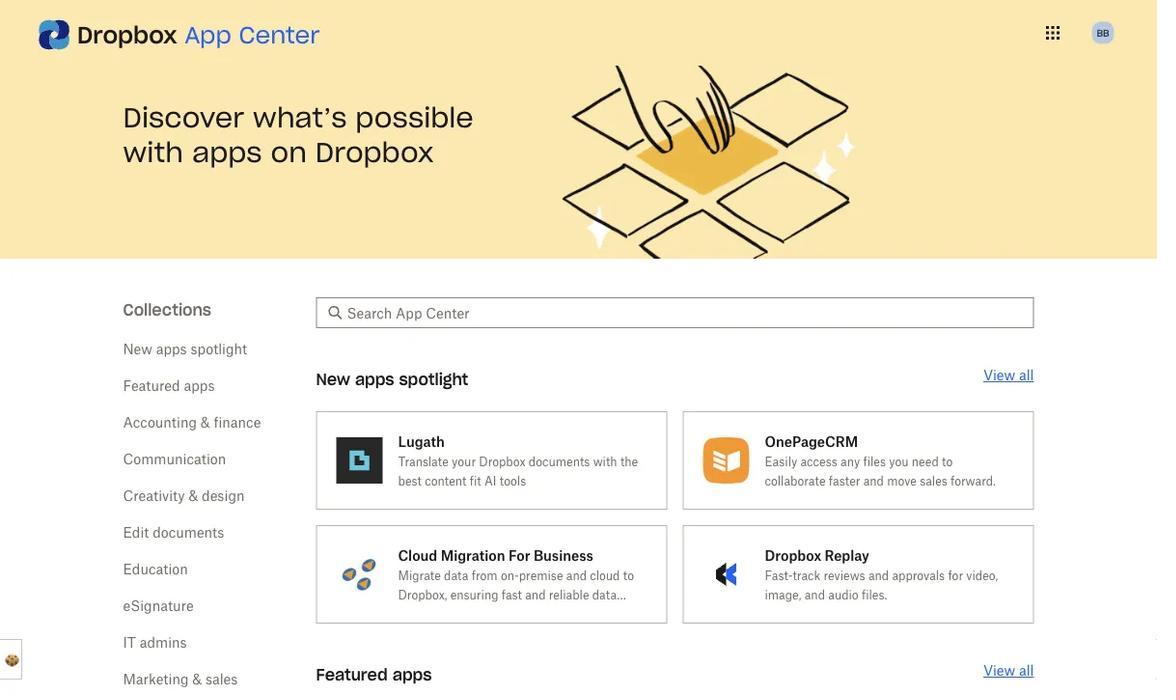 Task type: locate. For each thing, give the bounding box(es) containing it.
dropbox up tools
[[479, 454, 526, 469]]

and down premise on the bottom left
[[526, 588, 546, 602]]

view for featured apps
[[984, 662, 1016, 679]]

1 view all link from the top
[[984, 367, 1035, 383]]

and
[[864, 474, 884, 488], [567, 568, 587, 583], [869, 568, 890, 583], [526, 588, 546, 602], [805, 588, 826, 602]]

& for sales
[[192, 671, 202, 687]]

2 vertical spatial &
[[192, 671, 202, 687]]

reliable
[[549, 588, 590, 602]]

all for featured apps
[[1020, 662, 1035, 679]]

1 vertical spatial view all link
[[984, 662, 1035, 679]]

0 vertical spatial featured
[[123, 377, 180, 394]]

0 horizontal spatial with
[[123, 135, 183, 169]]

esignature
[[123, 597, 194, 614]]

1 vertical spatial new
[[316, 369, 350, 389]]

data down migration
[[444, 568, 469, 583]]

1 horizontal spatial new apps spotlight
[[316, 369, 469, 389]]

dropbox inside dropbox replay fast-track reviews and approvals for video, image, and audio files.
[[765, 547, 822, 563]]

spotlight up featured apps link
[[191, 340, 247, 357]]

& left finance
[[201, 414, 210, 430]]

view all for new apps spotlight
[[984, 367, 1035, 383]]

marketing & sales link
[[123, 671, 238, 687]]

view all
[[984, 367, 1035, 383], [984, 662, 1035, 679]]

app
[[185, 20, 232, 49]]

view all link
[[984, 367, 1035, 383], [984, 662, 1035, 679]]

0 horizontal spatial data
[[444, 568, 469, 583]]

0 vertical spatial sales
[[920, 474, 948, 488]]

1 horizontal spatial sales
[[920, 474, 948, 488]]

dropbox
[[77, 20, 177, 49], [316, 135, 434, 169], [479, 454, 526, 469], [765, 547, 822, 563]]

0 vertical spatial view all link
[[984, 367, 1035, 383]]

& left the design
[[189, 487, 198, 504]]

0 vertical spatial all
[[1020, 367, 1035, 383]]

to right need
[[942, 454, 953, 469]]

sales down need
[[920, 474, 948, 488]]

files
[[864, 454, 886, 469]]

accounting
[[123, 414, 197, 430]]

dropbox,
[[398, 588, 448, 602]]

and down the track
[[805, 588, 826, 602]]

education
[[123, 561, 188, 577]]

design
[[202, 487, 245, 504]]

with down discover
[[123, 135, 183, 169]]

1 all from the top
[[1020, 367, 1035, 383]]

1 horizontal spatial to
[[942, 454, 953, 469]]

1 vertical spatial with
[[594, 454, 618, 469]]

on
[[271, 135, 307, 169]]

new apps spotlight
[[123, 340, 247, 357], [316, 369, 469, 389]]

it
[[123, 634, 136, 650]]

new
[[123, 340, 152, 357], [316, 369, 350, 389]]

with inside discover what's possible with apps on dropbox
[[123, 135, 183, 169]]

move
[[888, 474, 917, 488]]

possible
[[356, 100, 474, 135]]

esignature link
[[123, 597, 194, 614]]

0 vertical spatial with
[[123, 135, 183, 169]]

Search App Center text field
[[347, 302, 1023, 324]]

ensuring
[[451, 588, 499, 602]]

1 vertical spatial featured
[[316, 665, 388, 685]]

from
[[472, 568, 498, 583]]

cloud
[[398, 547, 438, 563]]

0 vertical spatial to
[[942, 454, 953, 469]]

1 view all from the top
[[984, 367, 1035, 383]]

0 horizontal spatial spotlight
[[191, 340, 247, 357]]

content
[[425, 474, 467, 488]]

edit documents link
[[123, 524, 224, 540]]

0 vertical spatial new
[[123, 340, 152, 357]]

and down the files
[[864, 474, 884, 488]]

dropbox down possible
[[316, 135, 434, 169]]

1 horizontal spatial with
[[594, 454, 618, 469]]

new apps spotlight up featured apps link
[[123, 340, 247, 357]]

0 vertical spatial featured apps
[[123, 377, 215, 394]]

track
[[793, 568, 821, 583]]

0 vertical spatial documents
[[529, 454, 590, 469]]

lugath translate your dropbox documents with the best content fit ai tools
[[398, 433, 638, 488]]

spotlight
[[191, 340, 247, 357], [399, 369, 469, 389]]

1 view from the top
[[984, 367, 1016, 383]]

1 horizontal spatial new
[[316, 369, 350, 389]]

featured apps
[[123, 377, 215, 394], [316, 665, 432, 685]]

0 vertical spatial view
[[984, 367, 1016, 383]]

2 view all from the top
[[984, 662, 1035, 679]]

0 vertical spatial &
[[201, 414, 210, 430]]

cloud migration for business migrate data from on-premise and cloud to dropbox, ensuring fast and reliable data transfer.
[[398, 547, 634, 621]]

easily
[[765, 454, 798, 469]]

0 vertical spatial new apps spotlight
[[123, 340, 247, 357]]

featured
[[123, 377, 180, 394], [316, 665, 388, 685]]

1 vertical spatial to
[[624, 568, 634, 583]]

files.
[[862, 588, 888, 602]]

2 view from the top
[[984, 662, 1016, 679]]

apps
[[192, 135, 262, 169], [156, 340, 187, 357], [355, 369, 395, 389], [184, 377, 215, 394], [393, 665, 432, 685]]

documents left the at the right bottom
[[529, 454, 590, 469]]

view for new apps spotlight
[[984, 367, 1016, 383]]

creativity & design
[[123, 487, 245, 504]]

sales right marketing
[[206, 671, 238, 687]]

onepagecrm
[[765, 433, 859, 450]]

for
[[949, 568, 964, 583]]

it admins link
[[123, 634, 187, 650]]

0 horizontal spatial sales
[[206, 671, 238, 687]]

1 vertical spatial view all
[[984, 662, 1035, 679]]

documents
[[529, 454, 590, 469], [153, 524, 224, 540]]

dropbox up the track
[[765, 547, 822, 563]]

featured apps link
[[123, 377, 215, 394]]

1 vertical spatial all
[[1020, 662, 1035, 679]]

view all for featured apps
[[984, 662, 1035, 679]]

1 horizontal spatial documents
[[529, 454, 590, 469]]

2 all from the top
[[1020, 662, 1035, 679]]

2 view all link from the top
[[984, 662, 1035, 679]]

1 vertical spatial featured apps
[[316, 665, 432, 685]]

0 horizontal spatial featured
[[123, 377, 180, 394]]

to right cloud
[[624, 568, 634, 583]]

0 vertical spatial view all
[[984, 367, 1035, 383]]

marketing & sales
[[123, 671, 238, 687]]

1 vertical spatial data
[[593, 588, 617, 602]]

forward.
[[951, 474, 997, 488]]

dropbox app center
[[77, 20, 320, 49]]

new apps spotlight link
[[123, 340, 247, 357]]

marketing
[[123, 671, 189, 687]]

0 vertical spatial spotlight
[[191, 340, 247, 357]]

with left the at the right bottom
[[594, 454, 618, 469]]

new apps spotlight up "lugath"
[[316, 369, 469, 389]]

sales
[[920, 474, 948, 488], [206, 671, 238, 687]]

the
[[621, 454, 638, 469]]

0 horizontal spatial to
[[624, 568, 634, 583]]

data down cloud
[[593, 588, 617, 602]]

0 horizontal spatial new
[[123, 340, 152, 357]]

migration
[[441, 547, 506, 563]]

1 vertical spatial view
[[984, 662, 1016, 679]]

&
[[201, 414, 210, 430], [189, 487, 198, 504], [192, 671, 202, 687]]

1 vertical spatial sales
[[206, 671, 238, 687]]

featured apps up "accounting"
[[123, 377, 215, 394]]

1 vertical spatial &
[[189, 487, 198, 504]]

1 vertical spatial documents
[[153, 524, 224, 540]]

finance
[[214, 414, 261, 430]]

view
[[984, 367, 1016, 383], [984, 662, 1016, 679]]

tools
[[500, 474, 527, 488]]

view all link for new apps spotlight
[[984, 367, 1035, 383]]

0 horizontal spatial new apps spotlight
[[123, 340, 247, 357]]

to inside the 'onepagecrm easily access any files you need to collaborate faster and move sales forward.'
[[942, 454, 953, 469]]

to
[[942, 454, 953, 469], [624, 568, 634, 583]]

featured apps down transfer.
[[316, 665, 432, 685]]

bb
[[1097, 27, 1110, 39]]

spotlight up "lugath"
[[399, 369, 469, 389]]

1 vertical spatial spotlight
[[399, 369, 469, 389]]

& right marketing
[[192, 671, 202, 687]]

with
[[123, 135, 183, 169], [594, 454, 618, 469]]

documents down creativity & design
[[153, 524, 224, 540]]

migrate
[[398, 568, 441, 583]]

1 horizontal spatial data
[[593, 588, 617, 602]]

edit documents
[[123, 524, 224, 540]]

premise
[[519, 568, 564, 583]]

all
[[1020, 367, 1035, 383], [1020, 662, 1035, 679]]



Task type: vqa. For each thing, say whether or not it's contained in the screenshot.
& for finance
yes



Task type: describe. For each thing, give the bounding box(es) containing it.
replay
[[825, 547, 870, 563]]

business
[[534, 547, 594, 563]]

0 horizontal spatial featured apps
[[123, 377, 215, 394]]

bb button
[[1088, 17, 1119, 48]]

dropbox inside lugath translate your dropbox documents with the best content fit ai tools
[[479, 454, 526, 469]]

creativity
[[123, 487, 185, 504]]

1 horizontal spatial spotlight
[[399, 369, 469, 389]]

dropbox inside discover what's possible with apps on dropbox
[[316, 135, 434, 169]]

best
[[398, 474, 422, 488]]

dropbox left app at the left top of page
[[77, 20, 177, 49]]

any
[[841, 454, 861, 469]]

audio
[[829, 588, 859, 602]]

and up files.
[[869, 568, 890, 583]]

accounting & finance
[[123, 414, 261, 430]]

0 vertical spatial data
[[444, 568, 469, 583]]

education link
[[123, 561, 188, 577]]

1 horizontal spatial featured apps
[[316, 665, 432, 685]]

1 vertical spatial new apps spotlight
[[316, 369, 469, 389]]

1 horizontal spatial featured
[[316, 665, 388, 685]]

what's
[[253, 100, 347, 135]]

and up reliable
[[567, 568, 587, 583]]

and inside the 'onepagecrm easily access any files you need to collaborate faster and move sales forward.'
[[864, 474, 884, 488]]

need
[[912, 454, 939, 469]]

view all link for featured apps
[[984, 662, 1035, 679]]

ai
[[485, 474, 497, 488]]

0 horizontal spatial documents
[[153, 524, 224, 540]]

documents inside lugath translate your dropbox documents with the best content fit ai tools
[[529, 454, 590, 469]]

dropbox replay fast-track reviews and approvals for video, image, and audio files.
[[765, 547, 999, 602]]

cloud
[[590, 568, 620, 583]]

onepagecrm easily access any files you need to collaborate faster and move sales forward.
[[765, 433, 997, 488]]

transfer.
[[398, 607, 443, 621]]

discover what's possible with apps on dropbox
[[123, 100, 474, 169]]

accounting & finance link
[[123, 414, 261, 430]]

lugath
[[398, 433, 445, 450]]

communication link
[[123, 450, 226, 467]]

fast-
[[765, 568, 793, 583]]

it admins
[[123, 634, 187, 650]]

& for design
[[189, 487, 198, 504]]

faster
[[829, 474, 861, 488]]

edit
[[123, 524, 149, 540]]

for
[[509, 547, 531, 563]]

on-
[[501, 568, 519, 583]]

you
[[890, 454, 909, 469]]

your
[[452, 454, 476, 469]]

discover
[[123, 100, 245, 135]]

& for finance
[[201, 414, 210, 430]]

center
[[239, 20, 320, 49]]

collaborate
[[765, 474, 826, 488]]

sales inside the 'onepagecrm easily access any files you need to collaborate faster and move sales forward.'
[[920, 474, 948, 488]]

creativity & design link
[[123, 487, 245, 504]]

fit
[[470, 474, 482, 488]]

image,
[[765, 588, 802, 602]]

all for new apps spotlight
[[1020, 367, 1035, 383]]

apps inside discover what's possible with apps on dropbox
[[192, 135, 262, 169]]

access
[[801, 454, 838, 469]]

admins
[[140, 634, 187, 650]]

translate
[[398, 454, 449, 469]]

approvals
[[893, 568, 946, 583]]

with inside lugath translate your dropbox documents with the best content fit ai tools
[[594, 454, 618, 469]]

collections
[[123, 300, 212, 320]]

video,
[[967, 568, 999, 583]]

communication
[[123, 450, 226, 467]]

reviews
[[824, 568, 866, 583]]

to inside 'cloud migration for business migrate data from on-premise and cloud to dropbox, ensuring fast and reliable data transfer.'
[[624, 568, 634, 583]]

fast
[[502, 588, 522, 602]]



